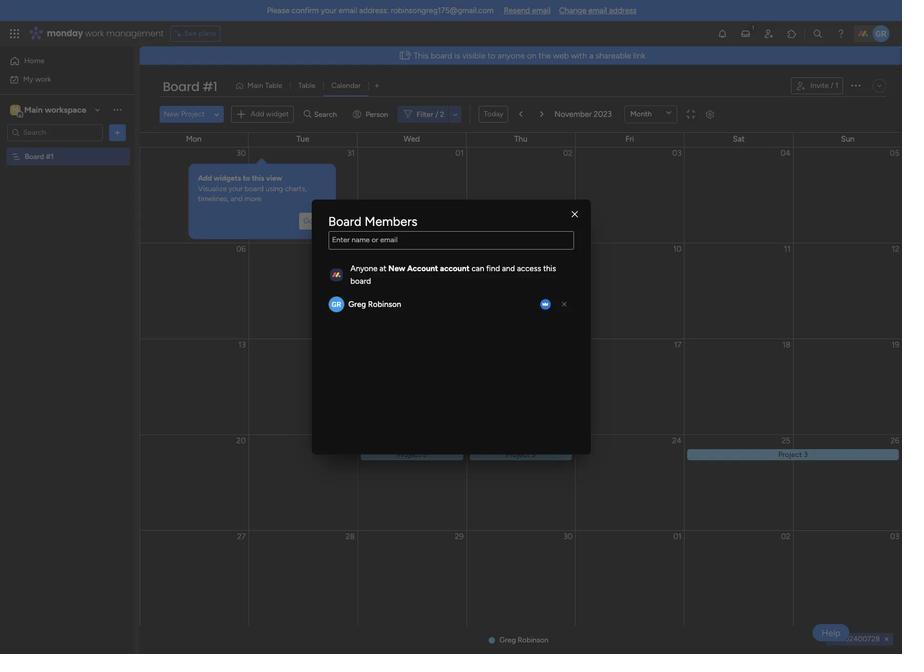 Task type: locate. For each thing, give the bounding box(es) containing it.
robinson
[[368, 300, 402, 309], [518, 636, 549, 645]]

0 vertical spatial work
[[85, 27, 104, 40]]

1 horizontal spatial main
[[248, 81, 263, 90]]

2 horizontal spatial board
[[431, 51, 453, 61]]

0 horizontal spatial /
[[436, 110, 439, 119]]

this right access
[[544, 264, 557, 274]]

/ left 2
[[436, 110, 439, 119]]

0 vertical spatial board #1
[[163, 78, 218, 95]]

None text field
[[329, 231, 574, 250]]

main for main workspace
[[24, 105, 43, 115]]

this inside add widgets to this view visualize your board using charts, timelines, and more got it
[[252, 174, 265, 183]]

email left address: on the left
[[339, 6, 358, 15]]

1 horizontal spatial greg robinson
[[500, 636, 549, 645]]

account
[[408, 264, 439, 274]]

link
[[634, 51, 646, 61]]

to right widgets
[[243, 174, 250, 183]]

main inside workspace selection element
[[24, 105, 43, 115]]

1 vertical spatial board #1
[[25, 152, 54, 161]]

list arrow image
[[541, 111, 544, 118]]

board
[[431, 51, 453, 61], [245, 184, 264, 193], [351, 277, 371, 286]]

board #1 down search in workspace 'field'
[[25, 152, 54, 161]]

board left is
[[431, 51, 453, 61]]

option
[[0, 147, 134, 149]]

person
[[366, 110, 389, 119]]

0 horizontal spatial add
[[198, 174, 212, 183]]

widgets
[[214, 174, 241, 183]]

3 email from the left
[[589, 6, 608, 15]]

main inside "button"
[[248, 81, 263, 90]]

board down search in workspace 'field'
[[25, 152, 44, 161]]

visible
[[463, 51, 486, 61]]

please
[[267, 6, 290, 15]]

1 vertical spatial to
[[243, 174, 250, 183]]

0 horizontal spatial #1
[[46, 152, 54, 161]]

work for my
[[35, 75, 51, 84]]

0 horizontal spatial this
[[252, 174, 265, 183]]

add left widget
[[251, 110, 264, 118]]

add inside add widgets to this view visualize your board using charts, timelines, and more got it
[[198, 174, 212, 183]]

your
[[321, 6, 337, 15], [229, 184, 243, 193]]

/ for 1
[[831, 81, 834, 90]]

Search in workspace field
[[22, 127, 88, 139]]

work right the "monday" in the left of the page
[[85, 27, 104, 40]]

add up the visualize
[[198, 174, 212, 183]]

new left project
[[164, 110, 179, 119]]

1 horizontal spatial greg
[[500, 636, 516, 645]]

confirm
[[292, 6, 319, 15]]

main
[[248, 81, 263, 90], [24, 105, 43, 115]]

1 horizontal spatial #1
[[203, 78, 218, 95]]

work right my on the top of the page
[[35, 75, 51, 84]]

new project button
[[160, 106, 209, 123]]

arrow down image
[[449, 108, 462, 121]]

0 vertical spatial to
[[488, 51, 496, 61]]

0 vertical spatial /
[[831, 81, 834, 90]]

1
[[836, 81, 839, 90]]

email right "change" at the top right of page
[[589, 6, 608, 15]]

0 horizontal spatial greg robinson
[[349, 300, 402, 309]]

board #1 list box
[[0, 145, 134, 308]]

add
[[251, 110, 264, 118], [198, 174, 212, 183]]

board down the anyone
[[351, 277, 371, 286]]

november 2023
[[555, 110, 613, 119]]

email right resend
[[533, 6, 551, 15]]

using
[[266, 184, 283, 193]]

2 vertical spatial board
[[351, 277, 371, 286]]

1 vertical spatial new
[[389, 264, 406, 274]]

resend email link
[[504, 6, 551, 15]]

person button
[[349, 106, 395, 123]]

more
[[245, 195, 262, 204]]

/ inside invite / 1 'button'
[[831, 81, 834, 90]]

work
[[85, 27, 104, 40], [35, 75, 51, 84]]

inbox image
[[741, 28, 752, 39]]

to inside add widgets to this view visualize your board using charts, timelines, and more got it
[[243, 174, 250, 183]]

0 vertical spatial add
[[251, 110, 264, 118]]

0 vertical spatial main
[[248, 81, 263, 90]]

calendar button
[[324, 77, 369, 94]]

board #1 inside field
[[163, 78, 218, 95]]

1 horizontal spatial to
[[488, 51, 496, 61]]

to right visible at the top of page
[[488, 51, 496, 61]]

1 horizontal spatial table
[[298, 81, 316, 90]]

board #1
[[163, 78, 218, 95], [25, 152, 54, 161]]

new
[[164, 110, 179, 119], [389, 264, 406, 274]]

table up v2 search icon
[[298, 81, 316, 90]]

1 vertical spatial work
[[35, 75, 51, 84]]

thu
[[515, 134, 528, 144]]

work for monday
[[85, 27, 104, 40]]

anyone
[[351, 264, 378, 274]]

1 horizontal spatial and
[[502, 264, 515, 274]]

302400728
[[841, 635, 881, 644]]

resend email
[[504, 6, 551, 15]]

new right at on the left top of page
[[389, 264, 406, 274]]

/ left 1
[[831, 81, 834, 90]]

and inside can find and access this board
[[502, 264, 515, 274]]

board #1 up project
[[163, 78, 218, 95]]

#1 up angle down "image"
[[203, 78, 218, 95]]

on
[[527, 51, 537, 61]]

workspace selection element
[[10, 104, 88, 117]]

access
[[517, 264, 542, 274]]

2 vertical spatial board
[[329, 214, 362, 229]]

add widgets to this view visualize your board using charts, timelines, and more got it
[[198, 174, 323, 225]]

1 email from the left
[[339, 6, 358, 15]]

0 horizontal spatial email
[[339, 6, 358, 15]]

list arrow image
[[520, 111, 523, 118]]

please confirm your email address: robinsongreg175@gmail.com
[[267, 6, 494, 15]]

new inside button
[[164, 110, 179, 119]]

fri
[[626, 134, 635, 144]]

board up new project
[[163, 78, 200, 95]]

add inside popup button
[[251, 110, 264, 118]]

0 horizontal spatial board #1
[[25, 152, 54, 161]]

home
[[24, 56, 44, 65]]

board
[[163, 78, 200, 95], [25, 152, 44, 161], [329, 214, 362, 229]]

board right it
[[329, 214, 362, 229]]

board inside list box
[[25, 152, 44, 161]]

table
[[265, 81, 283, 90], [298, 81, 316, 90]]

table up widget
[[265, 81, 283, 90]]

2 horizontal spatial email
[[589, 6, 608, 15]]

with
[[572, 51, 588, 61]]

1 table from the left
[[265, 81, 283, 90]]

0 horizontal spatial work
[[35, 75, 51, 84]]

0 horizontal spatial to
[[243, 174, 250, 183]]

address
[[610, 6, 637, 15]]

1 vertical spatial this
[[544, 264, 557, 274]]

add widget
[[251, 110, 289, 118]]

workspace image
[[10, 104, 21, 116]]

0 vertical spatial robinson
[[368, 300, 402, 309]]

robinsongreg175@gmail.com
[[391, 6, 494, 15]]

main up 'add widget' popup button
[[248, 81, 263, 90]]

1 horizontal spatial email
[[533, 6, 551, 15]]

1 vertical spatial robinson
[[518, 636, 549, 645]]

1 vertical spatial and
[[502, 264, 515, 274]]

1 horizontal spatial add
[[251, 110, 264, 118]]

at
[[380, 264, 387, 274]]

2 email from the left
[[533, 6, 551, 15]]

table button
[[291, 77, 324, 94]]

1 horizontal spatial board
[[163, 78, 200, 95]]

table inside button
[[298, 81, 316, 90]]

board inside add widgets to this view visualize your board using charts, timelines, and more got it
[[245, 184, 264, 193]]

and
[[231, 195, 243, 204], [502, 264, 515, 274]]

board inside can find and access this board
[[351, 277, 371, 286]]

0 horizontal spatial new
[[164, 110, 179, 119]]

find
[[487, 264, 500, 274]]

1 vertical spatial main
[[24, 105, 43, 115]]

invite
[[811, 81, 830, 90]]

1 horizontal spatial this
[[544, 264, 557, 274]]

1 vertical spatial greg robinson
[[500, 636, 549, 645]]

your down widgets
[[229, 184, 243, 193]]

2 table from the left
[[298, 81, 316, 90]]

0 vertical spatial new
[[164, 110, 179, 119]]

your right confirm
[[321, 6, 337, 15]]

0 vertical spatial and
[[231, 195, 243, 204]]

1 vertical spatial board
[[25, 152, 44, 161]]

board #1 inside list box
[[25, 152, 54, 161]]

1 horizontal spatial your
[[321, 6, 337, 15]]

greg
[[349, 300, 366, 309], [500, 636, 516, 645]]

1 vertical spatial your
[[229, 184, 243, 193]]

1 vertical spatial /
[[436, 110, 439, 119]]

main table
[[248, 81, 283, 90]]

angle down image
[[214, 110, 219, 118]]

board up more
[[245, 184, 264, 193]]

1 vertical spatial add
[[198, 174, 212, 183]]

1 vertical spatial board
[[245, 184, 264, 193]]

/
[[831, 81, 834, 90], [436, 110, 439, 119]]

sat
[[734, 134, 745, 144]]

0 horizontal spatial board
[[25, 152, 44, 161]]

0 vertical spatial board
[[163, 78, 200, 95]]

Board #1 field
[[160, 78, 220, 96]]

id:
[[831, 635, 839, 644]]

to
[[488, 51, 496, 61], [243, 174, 250, 183]]

main table button
[[231, 77, 291, 94]]

0 horizontal spatial and
[[231, 195, 243, 204]]

0 horizontal spatial table
[[265, 81, 283, 90]]

1 vertical spatial #1
[[46, 152, 54, 161]]

0 vertical spatial this
[[252, 174, 265, 183]]

this left view
[[252, 174, 265, 183]]

main right workspace icon
[[24, 105, 43, 115]]

1 horizontal spatial new
[[389, 264, 406, 274]]

work inside button
[[35, 75, 51, 84]]

project
[[181, 110, 205, 119]]

month
[[631, 110, 653, 119]]

1 horizontal spatial board #1
[[163, 78, 218, 95]]

sun
[[842, 134, 855, 144]]

1 horizontal spatial board
[[351, 277, 371, 286]]

0 horizontal spatial greg
[[349, 300, 366, 309]]

#1 down search in workspace 'field'
[[46, 152, 54, 161]]

and right find
[[502, 264, 515, 274]]

0 horizontal spatial main
[[24, 105, 43, 115]]

new project
[[164, 110, 205, 119]]

a
[[590, 51, 594, 61]]

add for add widgets to this view visualize your board using charts, timelines, and more got it
[[198, 174, 212, 183]]

0 vertical spatial #1
[[203, 78, 218, 95]]

this
[[252, 174, 265, 183], [544, 264, 557, 274]]

workspace
[[45, 105, 86, 115]]

1 horizontal spatial work
[[85, 27, 104, 40]]

0 horizontal spatial robinson
[[368, 300, 402, 309]]

apps image
[[788, 28, 798, 39]]

greg robinson
[[349, 300, 402, 309], [500, 636, 549, 645]]

0 horizontal spatial board
[[245, 184, 264, 193]]

email
[[339, 6, 358, 15], [533, 6, 551, 15], [589, 6, 608, 15]]

0 horizontal spatial your
[[229, 184, 243, 193]]

close image
[[572, 211, 579, 218]]

id: 302400728 element
[[826, 634, 895, 646]]

main workspace
[[24, 105, 86, 115]]

and left more
[[231, 195, 243, 204]]

address:
[[359, 6, 389, 15]]

1 horizontal spatial /
[[831, 81, 834, 90]]



Task type: vqa. For each thing, say whether or not it's contained in the screenshot.
the middle board
yes



Task type: describe. For each thing, give the bounding box(es) containing it.
email for resend email
[[533, 6, 551, 15]]

board inside field
[[163, 78, 200, 95]]

invite members image
[[764, 28, 775, 39]]

0 vertical spatial greg
[[349, 300, 366, 309]]

0 vertical spatial board
[[431, 51, 453, 61]]

can
[[472, 264, 485, 274]]

2 horizontal spatial board
[[329, 214, 362, 229]]

your inside add widgets to this view visualize your board using charts, timelines, and more got it
[[229, 184, 243, 193]]

id: 302400728
[[831, 635, 881, 644]]

plans
[[199, 29, 216, 38]]

table inside "button"
[[265, 81, 283, 90]]

greg robinson image
[[873, 25, 890, 42]]

this  board is visible to anyone on the web with a shareable link
[[414, 51, 646, 61]]

0 vertical spatial your
[[321, 6, 337, 15]]

calendar
[[332, 81, 361, 90]]

add view image
[[375, 82, 380, 90]]

add widget button
[[231, 106, 294, 123]]

anyone
[[498, 51, 525, 61]]

help button
[[813, 625, 850, 642]]

email for change email address
[[589, 6, 608, 15]]

it
[[318, 217, 323, 225]]

monday work management
[[47, 27, 164, 40]]

the
[[539, 51, 551, 61]]

visualize
[[198, 184, 227, 193]]

is
[[455, 51, 461, 61]]

0 vertical spatial greg robinson
[[349, 300, 402, 309]]

see
[[184, 29, 197, 38]]

timelines,
[[198, 195, 229, 204]]

main for main table
[[248, 81, 263, 90]]

Search field
[[312, 107, 343, 122]]

mon
[[186, 134, 202, 144]]

v2 search image
[[304, 108, 312, 120]]

1 horizontal spatial robinson
[[518, 636, 549, 645]]

greg robinson link
[[349, 300, 402, 309]]

charts,
[[285, 184, 307, 193]]

#1 inside list box
[[46, 152, 54, 161]]

filter / 2
[[417, 110, 445, 119]]

1 image
[[749, 22, 759, 33]]

select product image
[[9, 28, 20, 39]]

new crown image
[[541, 300, 551, 310]]

my work button
[[6, 71, 113, 88]]

board members
[[329, 214, 418, 229]]

Enter name or email text field
[[329, 231, 574, 250]]

got it button
[[299, 213, 327, 230]]

search everything image
[[813, 28, 824, 39]]

add for add widget
[[251, 110, 264, 118]]

#1 inside field
[[203, 78, 218, 95]]

and inside add widgets to this view visualize your board using charts, timelines, and more got it
[[231, 195, 243, 204]]

got
[[304, 217, 316, 225]]

m
[[12, 105, 18, 114]]

this
[[414, 51, 429, 61]]

filter
[[417, 110, 434, 119]]

today button
[[479, 106, 509, 123]]

invite / 1
[[811, 81, 839, 90]]

remove image
[[883, 636, 892, 644]]

help
[[822, 628, 841, 639]]

this inside can find and access this board
[[544, 264, 557, 274]]

account
[[440, 264, 470, 274]]

my work
[[23, 75, 51, 84]]

tue
[[297, 134, 309, 144]]

today
[[484, 110, 504, 119]]

resend
[[504, 6, 531, 15]]

my
[[23, 75, 33, 84]]

help image
[[837, 28, 847, 39]]

widget
[[266, 110, 289, 118]]

2
[[440, 110, 445, 119]]

home button
[[6, 53, 113, 70]]

/ for 2
[[436, 110, 439, 119]]

members
[[365, 214, 418, 229]]

management
[[106, 27, 164, 40]]

view
[[266, 174, 282, 183]]

monday
[[47, 27, 83, 40]]

2023
[[594, 110, 613, 119]]

see plans
[[184, 29, 216, 38]]

web
[[554, 51, 569, 61]]

change email address link
[[560, 6, 637, 15]]

anyone at new account account
[[351, 264, 470, 274]]

1 vertical spatial greg
[[500, 636, 516, 645]]

change email address
[[560, 6, 637, 15]]

shareable
[[596, 51, 632, 61]]

invite / 1 button
[[792, 77, 844, 94]]

wed
[[404, 134, 420, 144]]

notifications image
[[718, 28, 728, 39]]

november
[[555, 110, 592, 119]]

see plans button
[[170, 26, 221, 42]]

change
[[560, 6, 587, 15]]

can find and access this board
[[351, 264, 557, 286]]



